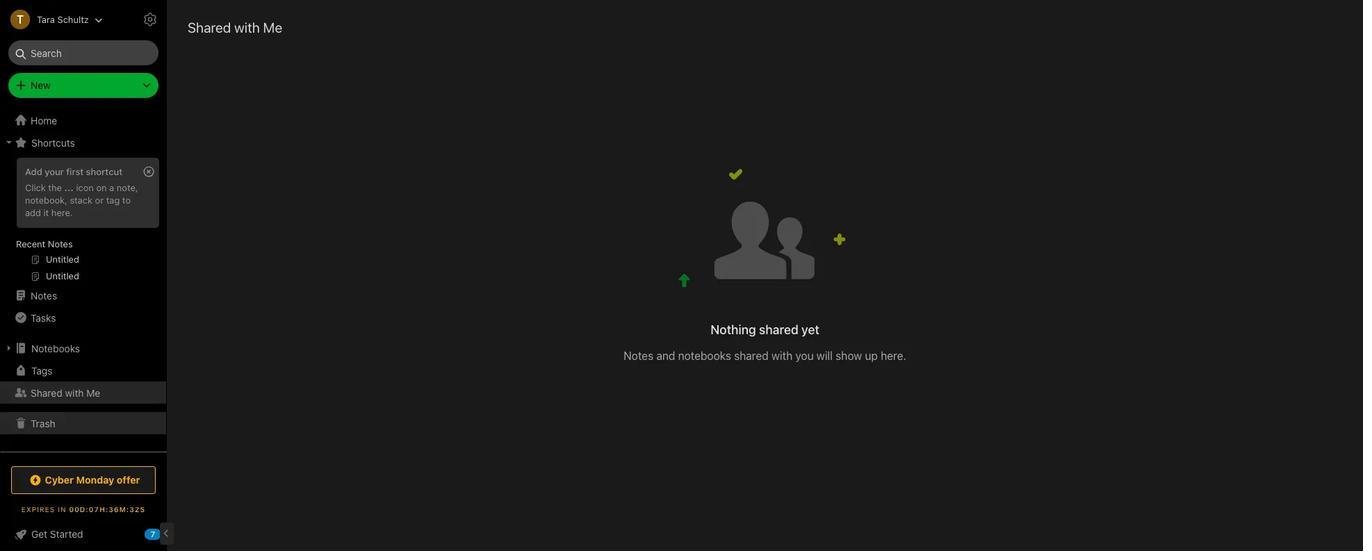 Task type: locate. For each thing, give the bounding box(es) containing it.
notebooks
[[679, 350, 732, 362]]

here. right the up
[[881, 350, 907, 362]]

cyber monday offer
[[45, 474, 140, 486]]

0 vertical spatial shared
[[760, 323, 799, 337]]

shared
[[760, 323, 799, 337], [734, 350, 769, 362]]

shared
[[188, 19, 231, 35], [31, 387, 62, 399]]

1 horizontal spatial with
[[234, 19, 260, 35]]

new
[[31, 79, 51, 91]]

will
[[817, 350, 833, 362]]

note,
[[117, 182, 138, 193]]

0 vertical spatial shared with me
[[188, 19, 282, 35]]

tree
[[0, 109, 167, 451]]

tag
[[106, 195, 120, 206]]

shared down tags at left
[[31, 387, 62, 399]]

1 vertical spatial shared
[[31, 387, 62, 399]]

0 vertical spatial me
[[263, 19, 282, 35]]

your
[[45, 166, 64, 177]]

notes up tasks
[[31, 290, 57, 301]]

shared with me element
[[167, 0, 1364, 552]]

2 vertical spatial with
[[65, 387, 84, 399]]

in
[[58, 506, 66, 514]]

group
[[0, 154, 166, 290]]

you
[[796, 350, 814, 362]]

get
[[31, 529, 47, 540]]

1 horizontal spatial me
[[263, 19, 282, 35]]

shared right settings image
[[188, 19, 231, 35]]

started
[[50, 529, 83, 540]]

here. right it
[[51, 207, 73, 218]]

here.
[[51, 207, 73, 218], [881, 350, 907, 362]]

0 vertical spatial notes
[[48, 239, 73, 250]]

7
[[151, 530, 155, 539]]

group inside tree
[[0, 154, 166, 290]]

expires
[[21, 506, 55, 514]]

shared with me link
[[0, 382, 166, 404]]

shortcut
[[86, 166, 123, 177]]

notes right "recent"
[[48, 239, 73, 250]]

0 horizontal spatial with
[[65, 387, 84, 399]]

notes left and
[[624, 350, 654, 362]]

None search field
[[18, 40, 149, 65]]

get started
[[31, 529, 83, 540]]

shared with me
[[188, 19, 282, 35], [31, 387, 100, 399]]

tags
[[31, 365, 52, 377]]

1 vertical spatial shared with me
[[31, 387, 100, 399]]

notes inside shared with me element
[[624, 350, 654, 362]]

and
[[657, 350, 676, 362]]

1 horizontal spatial here.
[[881, 350, 907, 362]]

2 vertical spatial notes
[[624, 350, 654, 362]]

first
[[66, 166, 84, 177]]

1 vertical spatial here.
[[881, 350, 907, 362]]

stack
[[70, 195, 93, 206]]

group containing add your first shortcut
[[0, 154, 166, 290]]

0 horizontal spatial here.
[[51, 207, 73, 218]]

notebooks link
[[0, 337, 166, 360]]

with
[[234, 19, 260, 35], [772, 350, 793, 362], [65, 387, 84, 399]]

1 vertical spatial me
[[86, 387, 100, 399]]

notes for notes and notebooks shared with you will show up here.
[[624, 350, 654, 362]]

1 horizontal spatial shared with me
[[188, 19, 282, 35]]

0 horizontal spatial shared
[[31, 387, 62, 399]]

Help and Learning task checklist field
[[0, 524, 167, 546]]

0 horizontal spatial me
[[86, 387, 100, 399]]

notebook,
[[25, 195, 67, 206]]

nothing
[[711, 323, 756, 337]]

0 vertical spatial shared
[[188, 19, 231, 35]]

offer
[[117, 474, 140, 486]]

shared down nothing shared yet
[[734, 350, 769, 362]]

2 horizontal spatial with
[[772, 350, 793, 362]]

0 vertical spatial with
[[234, 19, 260, 35]]

notes and notebooks shared with you will show up here.
[[624, 350, 907, 362]]

1 vertical spatial notes
[[31, 290, 57, 301]]

1 vertical spatial shared
[[734, 350, 769, 362]]

icon on a note, notebook, stack or tag to add it here.
[[25, 182, 138, 218]]

show
[[836, 350, 863, 362]]

notes
[[48, 239, 73, 250], [31, 290, 57, 301], [624, 350, 654, 362]]

0 vertical spatial here.
[[51, 207, 73, 218]]

0 horizontal spatial shared with me
[[31, 387, 100, 399]]

me
[[263, 19, 282, 35], [86, 387, 100, 399]]

shared up "notes and notebooks shared with you will show up here."
[[760, 323, 799, 337]]

home
[[31, 114, 57, 126]]

tara schultz
[[37, 14, 89, 25]]

shared with me inside tree
[[31, 387, 100, 399]]

monday
[[76, 474, 114, 486]]

recent notes
[[16, 239, 73, 250]]



Task type: describe. For each thing, give the bounding box(es) containing it.
expires in 00d:07h:36m:31s
[[21, 506, 145, 514]]

00d:07h:36m:31s
[[69, 506, 145, 514]]

it
[[43, 207, 49, 218]]

trash
[[31, 418, 55, 429]]

tree containing home
[[0, 109, 167, 451]]

nothing shared yet
[[711, 323, 820, 337]]

click
[[25, 182, 46, 193]]

click the ...
[[25, 182, 74, 193]]

tasks
[[31, 312, 56, 324]]

shortcuts
[[31, 137, 75, 148]]

add your first shortcut
[[25, 166, 123, 177]]

1 horizontal spatial shared
[[188, 19, 231, 35]]

cyber
[[45, 474, 74, 486]]

yet
[[802, 323, 820, 337]]

shortcuts button
[[0, 131, 166, 154]]

new button
[[8, 73, 159, 98]]

settings image
[[142, 11, 159, 28]]

home link
[[0, 109, 167, 131]]

to
[[122, 195, 131, 206]]

notebooks
[[31, 343, 80, 354]]

or
[[95, 195, 104, 206]]

here. inside the icon on a note, notebook, stack or tag to add it here.
[[51, 207, 73, 218]]

add
[[25, 166, 42, 177]]

trash link
[[0, 412, 166, 435]]

notes link
[[0, 284, 166, 307]]

Account field
[[0, 6, 103, 33]]

icon
[[76, 182, 94, 193]]

notes for notes
[[31, 290, 57, 301]]

click to collapse image
[[162, 526, 172, 542]]

me inside tree
[[86, 387, 100, 399]]

the
[[48, 182, 62, 193]]

Search text field
[[18, 40, 149, 65]]

on
[[96, 182, 107, 193]]

1 vertical spatial with
[[772, 350, 793, 362]]

shared inside tree
[[31, 387, 62, 399]]

up
[[865, 350, 878, 362]]

recent
[[16, 239, 45, 250]]

expand notebooks image
[[3, 343, 15, 354]]

cyber monday offer button
[[11, 467, 156, 494]]

...
[[64, 182, 74, 193]]

schultz
[[57, 14, 89, 25]]

add
[[25, 207, 41, 218]]

tags button
[[0, 360, 166, 382]]

a
[[109, 182, 114, 193]]

tasks button
[[0, 307, 166, 329]]

here. inside shared with me element
[[881, 350, 907, 362]]

tara
[[37, 14, 55, 25]]



Task type: vqa. For each thing, say whether or not it's contained in the screenshot.
with
yes



